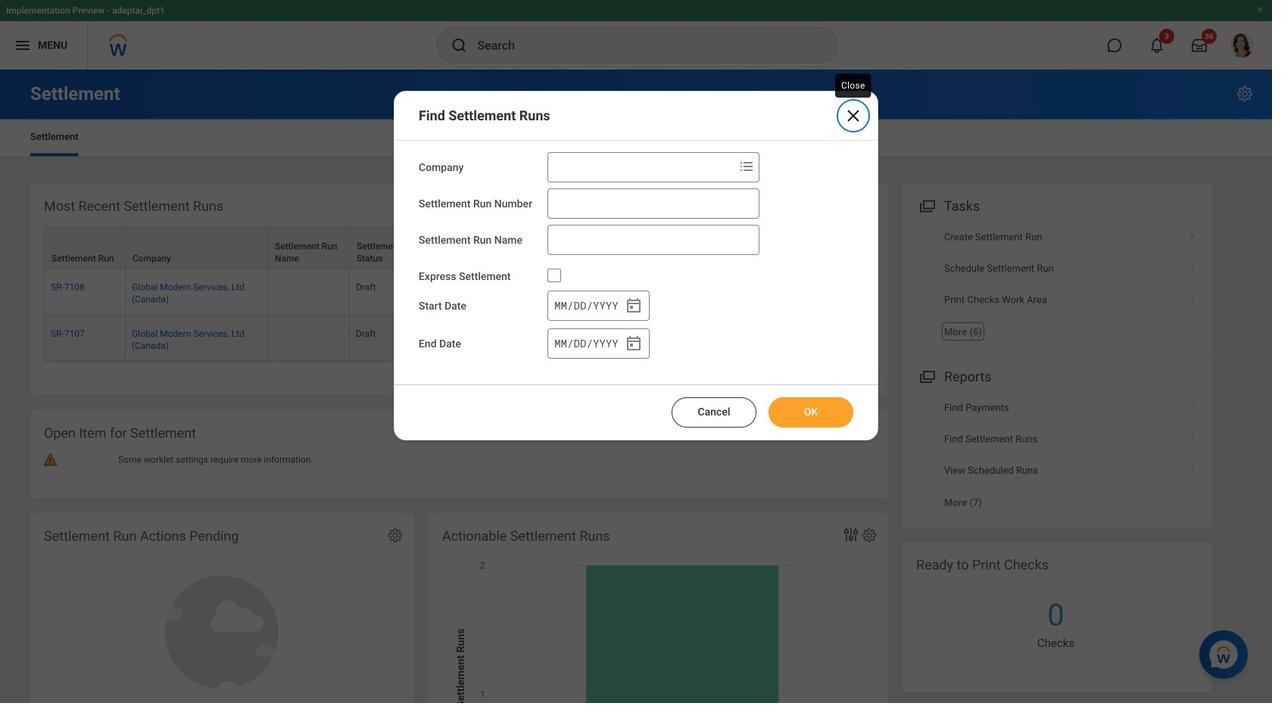 Task type: vqa. For each thing, say whether or not it's contained in the screenshot.
text box
yes



Task type: describe. For each thing, give the bounding box(es) containing it.
ready to print checks element
[[903, 543, 1212, 693]]

3 row from the top
[[44, 316, 950, 362]]

3 chevron right image from the top
[[1183, 460, 1203, 475]]

most recent settlement runs element
[[30, 184, 950, 395]]

settlement run actions pending element
[[30, 514, 414, 704]]

prompts image
[[738, 158, 756, 176]]

chevron right image for chevron right icon corresponding to menu group image
[[1183, 258, 1203, 273]]

chevron right image for chevron right icon for menu group icon on the bottom right of the page
[[1183, 428, 1203, 444]]

actionable settlement runs element
[[429, 514, 888, 704]]

menu group image
[[917, 366, 937, 386]]

menu group image
[[917, 195, 937, 215]]

2 calendar image from the top
[[625, 335, 643, 353]]

1 row from the top
[[44, 227, 950, 269]]

open item for settlement element
[[30, 411, 888, 499]]

2 group from the top
[[548, 329, 650, 359]]



Task type: locate. For each thing, give the bounding box(es) containing it.
2 list from the top
[[903, 393, 1212, 519]]

1 calendar image from the top
[[625, 297, 643, 315]]

list
[[903, 222, 1212, 348], [903, 393, 1212, 519]]

0 vertical spatial chevron right image
[[1183, 226, 1203, 241]]

search image
[[450, 36, 468, 55]]

1 chevron right image from the top
[[1183, 226, 1203, 241]]

1 vertical spatial chevron right image
[[1183, 397, 1203, 412]]

chevron right image for menu group image
[[1183, 226, 1203, 241]]

chevron right image for menu group icon on the bottom right of the page
[[1183, 397, 1203, 412]]

0 vertical spatial list
[[903, 222, 1212, 348]]

2 row from the top
[[44, 269, 950, 316]]

row
[[44, 227, 950, 269], [44, 269, 950, 316], [44, 316, 950, 362]]

3 chevron right image from the top
[[1183, 428, 1203, 444]]

2 vertical spatial chevron right image
[[1183, 460, 1203, 475]]

main content
[[0, 70, 1273, 704]]

2 chevron right image from the top
[[1183, 397, 1203, 412]]

calendar image
[[625, 297, 643, 315], [625, 335, 643, 353]]

chevron right image
[[1183, 226, 1203, 241], [1183, 397, 1203, 412], [1183, 460, 1203, 475]]

cell
[[268, 269, 350, 316], [691, 269, 757, 316], [757, 269, 817, 316], [268, 316, 350, 362], [432, 316, 514, 362], [691, 316, 757, 362], [757, 316, 817, 362]]

1 vertical spatial group
[[548, 329, 650, 359]]

None text field
[[548, 189, 760, 219]]

1 chevron right image from the top
[[1183, 258, 1203, 273]]

x image
[[845, 107, 863, 125]]

1 group from the top
[[548, 291, 650, 321]]

1 list from the top
[[903, 222, 1212, 348]]

chevron right image
[[1183, 258, 1203, 273], [1183, 289, 1203, 304], [1183, 428, 1203, 444]]

0 vertical spatial chevron right image
[[1183, 258, 1203, 273]]

2 vertical spatial chevron right image
[[1183, 428, 1203, 444]]

profile logan mcneil element
[[1221, 29, 1263, 62]]

1 vertical spatial calendar image
[[625, 335, 643, 353]]

None text field
[[548, 225, 760, 255]]

list for menu group image
[[903, 222, 1212, 348]]

Search field
[[548, 154, 735, 181]]

2 chevron right image from the top
[[1183, 289, 1203, 304]]

0 vertical spatial group
[[548, 291, 650, 321]]

tooltip
[[832, 70, 875, 101]]

1 vertical spatial list
[[903, 393, 1212, 519]]

0 vertical spatial calendar image
[[625, 297, 643, 315]]

configure this page image
[[1236, 85, 1254, 103]]

close environment banner image
[[1256, 5, 1265, 14]]

list for menu group icon on the bottom right of the page
[[903, 393, 1212, 519]]

group
[[548, 291, 650, 321], [548, 329, 650, 359]]

1 vertical spatial chevron right image
[[1183, 289, 1203, 304]]

notifications large image
[[1150, 38, 1165, 53]]

dialog
[[394, 91, 879, 441]]

banner
[[0, 0, 1273, 70]]

inbox large image
[[1192, 38, 1207, 53]]



